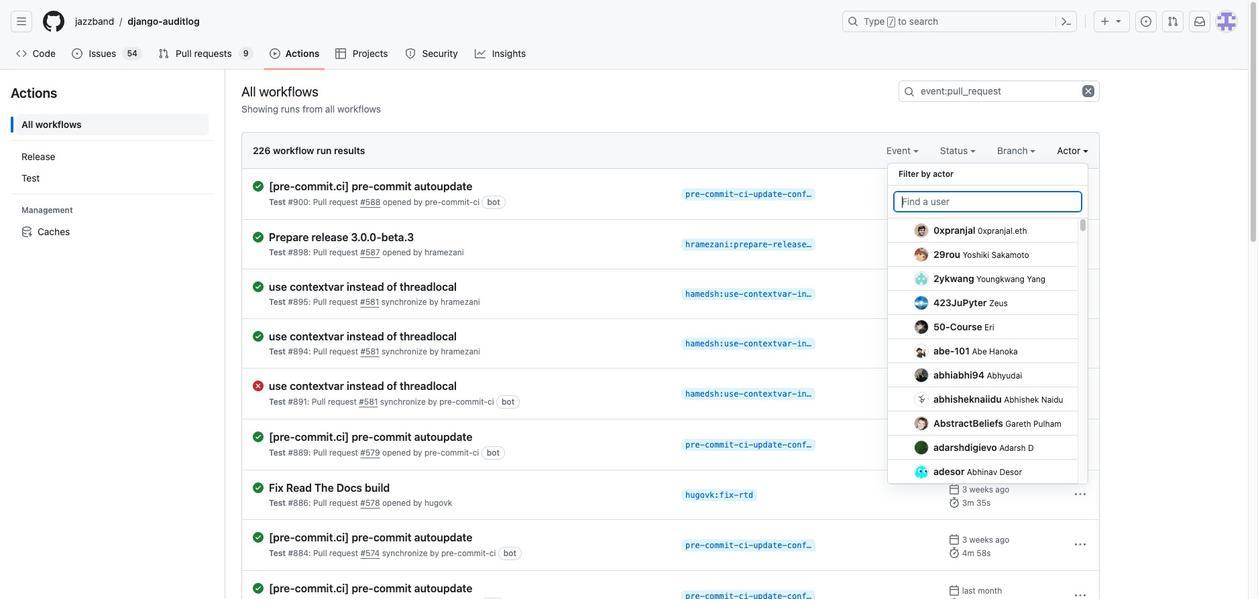 Task type: vqa. For each thing, say whether or not it's contained in the screenshot.
dot fill image
no



Task type: describe. For each thing, give the bounding box(es) containing it.
completed successfully image for use contextvar instead of threadlocal test #894: pull request #581 synchronize             by hramezani
[[253, 331, 264, 342]]

1 vertical spatial workflows
[[337, 103, 381, 115]]

Find a user text field
[[893, 191, 1082, 213]]

git pull request image for issue opened icon
[[158, 48, 169, 59]]

pre-commit-ci-update-config for 2 weeks ago
[[685, 441, 816, 450]]

contextvar for use contextvar instead of threadlocal
[[290, 380, 344, 392]]

projects
[[353, 48, 388, 59]]

type
[[864, 15, 885, 27]]

@adarshdigievo image
[[915, 441, 928, 454]]

pull requests
[[176, 48, 232, 59]]

status button
[[940, 144, 976, 158]]

abe-101 abe hanoka
[[934, 345, 1018, 357]]

abhiabhi94
[[934, 370, 985, 381]]

list containing all workflows
[[11, 109, 214, 248]]

ago for 3m 1s
[[995, 384, 1009, 394]]

request inside fix read the docs build test #886: pull request #578 opened             by hugovk
[[329, 498, 358, 508]]

pulham
[[1033, 419, 1061, 429]]

hramezani:prepare-release-3-beta3 link
[[681, 239, 845, 251]]

2m 54s
[[962, 347, 991, 357]]

4 commit from the top
[[373, 583, 412, 595]]

calendar image for 4m 58s
[[949, 535, 960, 545]]

show options image for 2m 52s
[[1075, 439, 1086, 450]]

pre-commit-ci-update-config link for 2 weeks ago
[[681, 439, 816, 451]]

4 completed successfully image from the top
[[253, 432, 264, 443]]

build
[[365, 482, 390, 494]]

pre-commit-ci link for pull request #581 synchronize             by pre-commit-ci
[[439, 397, 494, 407]]

1 opened from the top
[[383, 197, 411, 207]]

showing runs from all workflows
[[241, 103, 381, 115]]

3 of- from the top
[[836, 390, 850, 399]]

instead for use contextvar instead of threadlocal
[[347, 380, 384, 392]]

2m for use contextvar instead of threadlocal test #894: pull request #581 synchronize             by hramezani
[[962, 347, 974, 357]]

by inside menu
[[921, 169, 931, 179]]

show options image for 3m 55s
[[1075, 188, 1086, 199]]

instead for use contextvar instead of threadlocal test #895: pull request #581 synchronize             by hramezani
[[347, 281, 384, 293]]

55s
[[976, 197, 991, 207]]

issues
[[89, 48, 116, 59]]

beta.3
[[381, 231, 414, 243]]

ago for 2m 54s
[[995, 333, 1009, 343]]

of for use contextvar instead of threadlocal
[[387, 380, 397, 392]]

ci- for 3 days ago
[[739, 190, 753, 199]]

use for use contextvar instead of threadlocal
[[269, 380, 287, 392]]

release
[[21, 151, 55, 162]]

@0xpranjal image
[[915, 224, 928, 237]]

1 vertical spatial all workflows
[[21, 119, 82, 130]]

last for last month
[[962, 586, 976, 596]]

threadlocal for use contextvar instead of threadlocal test #894: pull request #581 synchronize             by hramezani
[[400, 331, 457, 343]]

3 days ago for prepare release 3.0.0-beta.3
[[962, 234, 1004, 244]]

all workflows link
[[16, 114, 209, 135]]

4 2m from the top
[[962, 448, 974, 458]]

plus image
[[1100, 16, 1111, 27]]

abhinav
[[967, 467, 997, 478]]

eri
[[985, 323, 994, 333]]

ago for 2m 30s
[[989, 234, 1004, 244]]

pre-commit-ci-update-config link for 3 weeks ago
[[681, 540, 816, 552]]

pull inside fix read the docs build test #886: pull request #578 opened             by hugovk
[[313, 498, 327, 508]]

0 vertical spatial all workflows
[[241, 83, 318, 99]]

0 vertical spatial workflows
[[259, 83, 318, 99]]

#578 link
[[360, 498, 380, 508]]

yoshiki
[[963, 250, 989, 260]]

@29rou image
[[915, 248, 928, 261]]

bot for pull request #581 synchronize             by pre-commit-ci
[[502, 397, 515, 407]]

use contextvar instead of threadlocal link for use contextvar instead of threadlocal test #895: pull request #581 synchronize             by hramezani
[[269, 280, 671, 294]]

3-
[[811, 240, 821, 249]]

use contextvar instead of threadlocal link for use contextvar instead of threadlocal test #894: pull request #581 synchronize             by hramezani
[[269, 330, 671, 343]]

@abstractbeliefs image
[[915, 417, 928, 430]]

101
[[955, 345, 970, 357]]

3 completed successfully image from the top
[[253, 583, 264, 594]]

request down use contextvar instead of threadlocal
[[328, 397, 357, 407]]

event button
[[886, 144, 919, 158]]

code
[[33, 48, 56, 59]]

[pre-commit.ci] pre-commit autoupdate for #579
[[269, 431, 472, 443]]

9
[[243, 48, 249, 58]]

workflow
[[273, 145, 314, 156]]

auditlog
[[163, 15, 200, 27]]

3 for 2m 30s
[[962, 234, 967, 244]]

3m 1s
[[962, 397, 984, 407]]

hamedsh:use- for use contextvar instead of threadlocal test #895: pull request #581 synchronize             by hramezani
[[685, 290, 744, 299]]

hramezani:prepare-
[[685, 240, 773, 249]]

abstractbeliefs gareth pulham
[[934, 418, 1061, 429]]

days for [pre-commit.ci] pre-commit autoupdate
[[969, 184, 987, 194]]

3m 35s
[[962, 498, 991, 508]]

django-auditlog link
[[122, 11, 205, 32]]

completed successfully image for fix read the docs build test #886: pull request #578 opened             by hugovk
[[253, 483, 264, 494]]

4m 58s
[[962, 549, 991, 559]]

autoupdate for pull request #579 opened             by pre-commit-ci
[[414, 431, 472, 443]]

#581 link for use contextvar instead of threadlocal test #894: pull request #581 synchronize             by hramezani
[[360, 347, 379, 357]]

request inside use contextvar instead of threadlocal test #894: pull request #581 synchronize             by hramezani
[[329, 347, 358, 357]]

instead for use contextvar instead of threadlocal test #894: pull request #581 synchronize             by hramezani
[[347, 331, 384, 343]]

[pre-commit.ci] pre-commit autoupdate for #574
[[269, 532, 472, 544]]

gareth
[[1006, 419, 1031, 429]]

rtd
[[739, 491, 753, 500]]

0 horizontal spatial actions
[[11, 85, 57, 101]]

hanoka
[[989, 347, 1018, 357]]

calendar image for 2m 52s
[[949, 434, 960, 445]]

52s
[[976, 448, 990, 458]]

pull right #884:
[[313, 549, 327, 559]]

pull request #574 synchronize             by pre-commit-ci
[[313, 549, 496, 559]]

completed successfully image for #884:
[[253, 532, 264, 543]]

week
[[978, 284, 998, 294]]

pull right #900:
[[313, 197, 327, 207]]

3 days ago for [pre-commit.ci] pre-commit autoupdate
[[962, 184, 1004, 194]]

abhiabhi94 abhyudai
[[934, 370, 1022, 381]]

notifications image
[[1194, 16, 1205, 27]]

#574 link
[[360, 549, 380, 559]]

synchronize right #574 link
[[382, 549, 428, 559]]

yang
[[1027, 274, 1046, 284]]

of- for use contextvar instead of threadlocal test #895: pull request #581 synchronize             by hramezani
[[836, 290, 850, 299]]

50-course eri
[[934, 321, 994, 333]]

2 vertical spatial #581
[[359, 397, 378, 407]]

search image
[[904, 87, 915, 97]]

0 horizontal spatial all
[[21, 119, 33, 130]]

2m 52s
[[962, 448, 990, 458]]

weeks for 1s
[[969, 384, 993, 394]]

prepare
[[269, 231, 309, 243]]

beta3
[[821, 240, 845, 249]]

commit for #579
[[373, 431, 412, 443]]

security
[[422, 48, 458, 59]]

@abe 101 image
[[915, 344, 928, 358]]

last month
[[962, 586, 1002, 596]]

2 for threadlocal
[[962, 384, 967, 394]]

commit for #574
[[373, 532, 412, 544]]

abe-
[[934, 345, 955, 357]]

#588
[[360, 197, 381, 207]]

request left #588
[[329, 197, 358, 207]]

caches link
[[16, 221, 209, 243]]

to
[[898, 15, 907, 27]]

3 weeks ago for fix read the docs build
[[962, 485, 1010, 495]]

synchronize inside use contextvar instead of threadlocal test #895: pull request #581 synchronize             by hramezani
[[381, 297, 427, 307]]

#588 link
[[360, 197, 381, 207]]

3 hamedsh:use- from the top
[[685, 390, 744, 399]]

4 [pre-commit.ci] pre-commit autoupdate from the top
[[269, 583, 472, 595]]

run duration image for 3m 55s
[[949, 196, 960, 207]]

bot for pull request #574 synchronize             by pre-commit-ci
[[504, 549, 516, 559]]

#587 link
[[360, 247, 380, 258]]

results
[[334, 145, 365, 156]]

autoupdate for pull request #588 opened             by pre-commit-ci
[[414, 180, 472, 192]]

3 show options image from the top
[[1075, 591, 1086, 600]]

sakamoto
[[992, 250, 1029, 260]]

4 commit.ci] from the top
[[295, 583, 349, 595]]

ago for 3m 35s
[[995, 485, 1010, 495]]

3 hamedsh:use-contextvar-instead-of-threadvars link from the top
[[681, 388, 899, 400]]

use contextvar instead of threadlocal test #895: pull request #581 synchronize             by hramezani
[[269, 281, 480, 307]]

contextvar- for use contextvar instead of threadlocal test #894: pull request #581 synchronize             by hramezani
[[744, 339, 797, 349]]

calendar image for 2m 22s
[[949, 283, 960, 294]]

#889:
[[288, 448, 311, 458]]

#578
[[360, 498, 380, 508]]

caches
[[38, 226, 70, 237]]

@abhiabhi94 image
[[915, 369, 928, 382]]

event
[[886, 145, 913, 156]]

filter
[[899, 169, 919, 179]]

#894:
[[288, 347, 311, 357]]

threadvars for use contextvar instead of threadlocal test #895: pull request #581 synchronize             by hramezani
[[850, 290, 899, 299]]

the
[[314, 482, 334, 494]]

2m for use contextvar instead of threadlocal test #895: pull request #581 synchronize             by hramezani
[[962, 297, 974, 307]]

423jupyter zeus
[[934, 297, 1008, 308]]

prepare release 3.0.0-beta.3 test #898: pull request #587 opened             by hramezani
[[269, 231, 464, 258]]

autoupdate for pull request #574 synchronize             by pre-commit-ci
[[414, 532, 472, 544]]

3 threadvars from the top
[[850, 390, 899, 399]]

d
[[1028, 443, 1034, 453]]

4 [pre-commit.ci] pre-commit autoupdate link from the top
[[269, 582, 671, 596]]

hamedsh:use-contextvar-instead-of-threadvars for use contextvar instead of threadlocal test #894: pull request #581 synchronize             by hramezani
[[685, 339, 899, 349]]

by inside use contextvar instead of threadlocal test #894: pull request #581 synchronize             by hramezani
[[429, 347, 439, 357]]

423jupyter
[[934, 297, 987, 308]]

calendar image for beta.3
[[949, 233, 960, 244]]

actor
[[1057, 145, 1083, 156]]

from
[[303, 103, 323, 115]]

2 vertical spatial #581 link
[[359, 397, 378, 407]]

abhyudai
[[987, 371, 1022, 381]]

hramezani link for use contextvar instead of threadlocal test #894: pull request #581 synchronize             by hramezani
[[441, 347, 480, 357]]

ci- for 3 weeks ago
[[739, 541, 753, 551]]

show options image for of
[[1075, 338, 1086, 349]]

test inside prepare release 3.0.0-beta.3 test #898: pull request #587 opened             by hramezani
[[269, 247, 286, 258]]

calendar image for of
[[949, 333, 960, 343]]

test left #889: in the left bottom of the page
[[269, 448, 286, 458]]

hugovk
[[424, 498, 452, 508]]

#587
[[360, 247, 380, 258]]

#891:
[[288, 397, 309, 407]]

pull right #889: in the left bottom of the page
[[313, 448, 327, 458]]

3 instead- from the top
[[797, 390, 836, 399]]

calendar image for 3m 55s
[[949, 183, 960, 194]]

4 autoupdate from the top
[[414, 583, 472, 595]]

test left #900:
[[269, 197, 286, 207]]



Task type: locate. For each thing, give the bounding box(es) containing it.
filter workflows element
[[16, 146, 209, 189]]

1 vertical spatial pre-commit-ci-update-config link
[[681, 439, 816, 451]]

1 vertical spatial run duration image
[[949, 296, 960, 307]]

hamedsh:use-contextvar-instead-of-threadvars for use contextvar instead of threadlocal test #895: pull request #581 synchronize             by hramezani
[[685, 290, 899, 299]]

adesor abhinav desor
[[934, 466, 1022, 478]]

0 vertical spatial show options image
[[1075, 239, 1086, 249]]

1 vertical spatial all
[[21, 119, 33, 130]]

request up use contextvar instead of threadlocal
[[329, 347, 358, 357]]

pre-commit-ci-update-config link up hramezani:prepare-release-3-beta3 link
[[681, 188, 816, 201]]

50-
[[934, 321, 950, 333]]

1 2 weeks ago from the top
[[962, 333, 1009, 343]]

1 horizontal spatial all
[[241, 83, 256, 99]]

contextvar-
[[744, 290, 797, 299], [744, 339, 797, 349], [744, 390, 797, 399]]

1 vertical spatial list
[[11, 109, 214, 248]]

contextvar inside use contextvar instead of threadlocal test #894: pull request #581 synchronize             by hramezani
[[290, 331, 344, 343]]

ci for pull request #574 synchronize             by pre-commit-ci
[[489, 549, 496, 559]]

0 vertical spatial all
[[241, 83, 256, 99]]

29rou yoshiki sakamoto
[[934, 249, 1029, 260]]

last up 423jupyter zeus
[[962, 284, 976, 294]]

prepare release 3.0.0-beta.3 link
[[269, 231, 671, 244]]

pull request #581 synchronize             by pre-commit-ci
[[312, 397, 494, 407]]

2 vertical spatial run duration image
[[949, 447, 960, 458]]

3 ci- from the top
[[739, 541, 753, 551]]

all up release on the left of page
[[21, 119, 33, 130]]

filter by actor
[[899, 169, 954, 179]]

5 calendar image from the top
[[949, 535, 960, 545]]

update- up "rtd"
[[753, 441, 787, 450]]

jazzband
[[75, 15, 114, 27]]

contextvar for use contextvar instead of threadlocal test #894: pull request #581 synchronize             by hramezani
[[290, 331, 344, 343]]

3 opened from the top
[[382, 448, 411, 458]]

test left #884:
[[269, 549, 286, 559]]

issue opened image
[[72, 48, 83, 59]]

3 [pre-commit.ci] pre-commit autoupdate from the top
[[269, 532, 472, 544]]

1 show options image from the top
[[1075, 239, 1086, 249]]

2 pre-commit-ci-update-config from the top
[[685, 441, 816, 450]]

of-
[[836, 290, 850, 299], [836, 339, 850, 349], [836, 390, 850, 399]]

1 vertical spatial #581
[[360, 347, 379, 357]]

run duration image for 3m 35s
[[949, 498, 960, 508]]

2m 30s
[[962, 247, 991, 258]]

run duration image
[[949, 247, 960, 258], [949, 296, 960, 307], [949, 447, 960, 458]]

fix
[[269, 482, 284, 494]]

@adesor image
[[915, 465, 928, 479]]

list containing jazzband
[[70, 11, 834, 32]]

synchronize
[[381, 297, 427, 307], [382, 347, 427, 357], [380, 397, 426, 407], [382, 549, 428, 559]]

threadvars left @abe 101 icon
[[850, 339, 899, 349]]

2 weeks from the top
[[969, 384, 993, 394]]

abhishek
[[1004, 395, 1039, 405]]

[pre-commit.ci] pre-commit autoupdate up the #579
[[269, 431, 472, 443]]

2 weeks ago up 52s at bottom right
[[962, 435, 1009, 445]]

3 instead from the top
[[347, 380, 384, 392]]

test left #894:
[[269, 347, 286, 357]]

2 calendar image from the top
[[949, 333, 960, 343]]

request inside prepare release 3.0.0-beta.3 test #898: pull request #587 opened             by hramezani
[[329, 247, 358, 258]]

branch
[[997, 145, 1030, 156]]

5 show options image from the top
[[1075, 490, 1086, 500]]

3 days ago up 30s on the right top of the page
[[962, 234, 1004, 244]]

1 vertical spatial #581 link
[[360, 347, 379, 357]]

0xpranjal.eth
[[978, 226, 1027, 236]]

completed successfully image
[[253, 181, 264, 192], [253, 282, 264, 292], [253, 331, 264, 342], [253, 432, 264, 443], [253, 483, 264, 494]]

1 vertical spatial of-
[[836, 339, 850, 349]]

run duration image left yoshiki at top right
[[949, 247, 960, 258]]

commit.ci] for pull request #588 opened             by pre-commit-ci
[[295, 180, 349, 192]]

2 hamedsh:use-contextvar-instead-of-threadvars from the top
[[685, 339, 899, 349]]

2 3 from the top
[[962, 234, 967, 244]]

2 vertical spatial update-
[[753, 541, 787, 551]]

#581 down use contextvar instead of threadlocal
[[359, 397, 378, 407]]

play image
[[269, 48, 280, 59]]

[pre-commit.ci] pre-commit autoupdate up #574 link
[[269, 532, 472, 544]]

last left month
[[962, 586, 976, 596]]

show options image for 3m 35s
[[1075, 490, 1086, 500]]

0 vertical spatial instead-
[[797, 290, 836, 299]]

completed successfully image for #898:
[[253, 232, 264, 243]]

2 hamedsh:use- from the top
[[685, 339, 744, 349]]

2 weeks ago for [pre-commit.ci] pre-commit autoupdate
[[962, 435, 1009, 445]]

contextvar up #895:
[[290, 281, 344, 293]]

test left #895:
[[269, 297, 286, 307]]

weeks up 52s at bottom right
[[969, 435, 993, 445]]

#581 link up use contextvar instead of threadlocal
[[360, 347, 379, 357]]

all
[[325, 103, 335, 115]]

commit for #588
[[373, 180, 412, 192]]

3
[[962, 184, 967, 194], [962, 234, 967, 244], [962, 485, 967, 495], [962, 535, 967, 545]]

weeks for 35s
[[969, 485, 993, 495]]

commit.ci] up #900:
[[295, 180, 349, 192]]

[pre- up test #889:
[[269, 431, 295, 443]]

2 opened from the top
[[382, 247, 411, 258]]

graph image
[[475, 48, 486, 59]]

1 use contextvar instead of threadlocal link from the top
[[269, 280, 671, 294]]

2 [pre-commit.ci] pre-commit autoupdate from the top
[[269, 431, 472, 443]]

3 run duration image from the top
[[949, 396, 960, 407]]

2 vertical spatial show options image
[[1075, 591, 1086, 600]]

shield image
[[405, 48, 416, 59]]

opened right #579 link
[[382, 448, 411, 458]]

release
[[311, 231, 348, 243]]

use for use contextvar instead of threadlocal test #895: pull request #581 synchronize             by hramezani
[[269, 281, 287, 293]]

#898:
[[288, 247, 311, 258]]

@2ykwang image
[[915, 272, 928, 285]]

1 vertical spatial of
[[387, 331, 397, 343]]

6 calendar image from the top
[[949, 585, 960, 596]]

0 vertical spatial 3m
[[962, 197, 974, 207]]

@50 course image
[[915, 320, 928, 334]]

2 weeks ago up the 1s
[[962, 384, 1009, 394]]

3 weeks ago for [pre-commit.ci] pre-commit autoupdate
[[962, 535, 1010, 545]]

[pre- up test #884:
[[269, 532, 295, 544]]

opened inside fix read the docs build test #886: pull request #578 opened             by hugovk
[[382, 498, 411, 508]]

2 vertical spatial pre-commit-ci-update-config
[[685, 541, 816, 551]]

3 config from the top
[[787, 541, 816, 551]]

1 threadvars from the top
[[850, 290, 899, 299]]

failed image
[[253, 381, 264, 392]]

#581 inside use contextvar instead of threadlocal test #894: pull request #581 synchronize             by hramezani
[[360, 347, 379, 357]]

instead inside use contextvar instead of threadlocal test #894: pull request #581 synchronize             by hramezani
[[347, 331, 384, 343]]

pre-
[[352, 180, 373, 192], [685, 190, 705, 199], [425, 197, 441, 207], [439, 397, 456, 407], [352, 431, 373, 443], [685, 441, 705, 450], [425, 448, 441, 458], [352, 532, 373, 544], [685, 541, 705, 551], [441, 549, 458, 559], [352, 583, 373, 595]]

1 of from the top
[[387, 281, 397, 293]]

0 vertical spatial use
[[269, 281, 287, 293]]

2 config from the top
[[787, 441, 816, 450]]

hramezani
[[425, 247, 464, 258], [441, 297, 480, 307], [441, 347, 480, 357]]

threadlocal for use contextvar instead of threadlocal test #895: pull request #581 synchronize             by hramezani
[[400, 281, 457, 293]]

show options image
[[1075, 239, 1086, 249], [1075, 338, 1086, 349], [1075, 591, 1086, 600]]

2 vertical spatial ci-
[[739, 541, 753, 551]]

commit.ci] for pull request #579 opened             by pre-commit-ci
[[295, 431, 349, 443]]

weeks up 58s
[[969, 535, 993, 545]]

3 use from the top
[[269, 380, 287, 392]]

[pre-commit.ci] pre-commit autoupdate up #588
[[269, 180, 472, 192]]

3 3m from the top
[[962, 498, 974, 508]]

2 hamedsh:use-contextvar-instead-of-threadvars link from the top
[[681, 338, 899, 350]]

4 opened from the top
[[382, 498, 411, 508]]

1 ci- from the top
[[739, 190, 753, 199]]

of up pull request #581 synchronize             by pre-commit-ci
[[387, 380, 397, 392]]

code image
[[16, 48, 27, 59]]

contextvar for use contextvar instead of threadlocal test #895: pull request #581 synchronize             by hramezani
[[290, 281, 344, 293]]

2 instead from the top
[[347, 331, 384, 343]]

1 vertical spatial completed successfully image
[[253, 532, 264, 543]]

of for use contextvar instead of threadlocal test #894: pull request #581 synchronize             by hramezani
[[387, 331, 397, 343]]

2 vertical spatial threadlocal
[[400, 380, 457, 392]]

threadlocal inside use contextvar instead of threadlocal test #894: pull request #581 synchronize             by hramezani
[[400, 331, 457, 343]]

commit.ci] for pull request #574 synchronize             by pre-commit-ci
[[295, 532, 349, 544]]

showing
[[241, 103, 278, 115]]

2 ci- from the top
[[739, 441, 753, 450]]

3 for 3m 55s
[[962, 184, 967, 194]]

hugovk:fix-rtd
[[685, 491, 753, 500]]

226
[[253, 145, 271, 156]]

abstractbeliefs
[[934, 418, 1003, 429]]

threadlocal inside use contextvar instead of threadlocal test #895: pull request #581 synchronize             by hramezani
[[400, 281, 457, 293]]

0 horizontal spatial /
[[119, 16, 122, 27]]

2 vertical spatial contextvar-
[[744, 390, 797, 399]]

0 vertical spatial pre-commit-ci-update-config
[[685, 190, 816, 199]]

request
[[329, 197, 358, 207], [329, 247, 358, 258], [329, 297, 358, 307], [329, 347, 358, 357], [328, 397, 357, 407], [329, 448, 358, 458], [329, 498, 358, 508], [329, 549, 358, 559]]

2 show options image from the top
[[1075, 338, 1086, 349]]

2 vertical spatial 2 weeks ago
[[962, 435, 1009, 445]]

1 commit.ci] from the top
[[295, 180, 349, 192]]

22s
[[976, 297, 990, 307]]

pull inside use contextvar instead of threadlocal test #895: pull request #581 synchronize             by hramezani
[[313, 297, 327, 307]]

test down release on the left of page
[[21, 172, 40, 184]]

pull down the
[[313, 498, 327, 508]]

2 weeks ago for use contextvar instead of threadlocal
[[962, 384, 1009, 394]]

pull right '#891:'
[[312, 397, 326, 407]]

1 vertical spatial hramezani
[[441, 297, 480, 307]]

1 hamedsh:use- from the top
[[685, 290, 744, 299]]

2 vertical spatial contextvar
[[290, 380, 344, 392]]

3 update- from the top
[[753, 541, 787, 551]]

2 vertical spatial completed successfully image
[[253, 583, 264, 594]]

3 show options image from the top
[[1075, 388, 1086, 399]]

0 vertical spatial of-
[[836, 290, 850, 299]]

0 vertical spatial update-
[[753, 190, 787, 199]]

3 up 3m 35s
[[962, 485, 967, 495]]

0 vertical spatial 3 days ago
[[962, 184, 1004, 194]]

1 vertical spatial config
[[787, 441, 816, 450]]

3 contextvar from the top
[[290, 380, 344, 392]]

3 contextvar- from the top
[[744, 390, 797, 399]]

pre-commit-ci link
[[425, 197, 480, 207], [439, 397, 494, 407], [425, 448, 479, 458], [441, 549, 496, 559]]

1 commit from the top
[[373, 180, 412, 192]]

homepage image
[[43, 11, 64, 32]]

2 instead- from the top
[[797, 339, 836, 349]]

3 2m from the top
[[962, 347, 974, 357]]

3 completed successfully image from the top
[[253, 331, 264, 342]]

zeus
[[989, 298, 1008, 308]]

4m
[[962, 549, 974, 559]]

contextvar inside use contextvar instead of threadlocal test #895: pull request #581 synchronize             by hramezani
[[290, 281, 344, 293]]

requests
[[194, 48, 232, 59]]

0 vertical spatial last
[[962, 284, 976, 294]]

git pull request image right 54
[[158, 48, 169, 59]]

2 vertical spatial hramezani link
[[441, 347, 480, 357]]

1 vertical spatial pre-commit-ci-update-config
[[685, 441, 816, 450]]

use contextvar instead of threadlocal link
[[269, 280, 671, 294], [269, 330, 671, 343], [269, 380, 671, 393]]

1 [pre-commit.ci] pre-commit autoupdate link from the top
[[269, 180, 671, 193]]

2 vertical spatial pre-commit-ci-update-config link
[[681, 540, 816, 552]]

code link
[[11, 44, 61, 64]]

1 vertical spatial show options image
[[1075, 338, 1086, 349]]

1 vertical spatial update-
[[753, 441, 787, 450]]

pre-commit-ci-update-config link for 3 days ago
[[681, 188, 816, 201]]

contextvar up '#891:'
[[290, 380, 344, 392]]

test inside fix read the docs build test #886: pull request #578 opened             by hugovk
[[269, 498, 286, 508]]

1 weeks from the top
[[969, 333, 993, 343]]

show options image for 4m 58s
[[1075, 540, 1086, 551]]

use up test #891:
[[269, 331, 287, 343]]

2 show options image from the top
[[1075, 288, 1086, 299]]

use right failed icon
[[269, 380, 287, 392]]

last for last week
[[962, 284, 976, 294]]

/ for jazzband
[[119, 16, 122, 27]]

1 calendar image from the top
[[949, 233, 960, 244]]

/
[[119, 16, 122, 27], [889, 17, 894, 27]]

hramezani inside prepare release 3.0.0-beta.3 test #898: pull request #587 opened             by hramezani
[[425, 247, 464, 258]]

show options image
[[1075, 188, 1086, 199], [1075, 288, 1086, 299], [1075, 388, 1086, 399], [1075, 439, 1086, 450], [1075, 490, 1086, 500], [1075, 540, 1086, 551]]

[pre-commit.ci] pre-commit autoupdate link for pull request #579 opened             by pre-commit-ci
[[269, 431, 671, 444]]

0 vertical spatial actions
[[285, 48, 320, 59]]

/ left the django-
[[119, 16, 122, 27]]

1 autoupdate from the top
[[414, 180, 472, 192]]

list
[[70, 11, 834, 32], [11, 109, 214, 248]]

days for prepare release 3.0.0-beta.3
[[969, 234, 987, 244]]

1 horizontal spatial workflows
[[259, 83, 318, 99]]

1 vertical spatial actions
[[11, 85, 57, 101]]

run duration image for 3m 1s
[[949, 396, 960, 407]]

ci for pull request #588 opened             by pre-commit-ci
[[473, 197, 480, 207]]

actions
[[285, 48, 320, 59], [11, 85, 57, 101]]

release link
[[16, 146, 209, 168]]

ago for 2m 52s
[[995, 435, 1009, 445]]

54s
[[976, 347, 991, 357]]

1 vertical spatial git pull request image
[[158, 48, 169, 59]]

pull inside prepare release 3.0.0-beta.3 test #898: pull request #587 opened             by hramezani
[[313, 247, 327, 258]]

1 instead from the top
[[347, 281, 384, 293]]

1 vertical spatial contextvar-
[[744, 339, 797, 349]]

test #891:
[[269, 397, 312, 407]]

3 up '4m'
[[962, 535, 967, 545]]

run
[[317, 145, 332, 156]]

pre-commit-ci-update-config link up "rtd"
[[681, 439, 816, 451]]

2 of- from the top
[[836, 339, 850, 349]]

0 vertical spatial completed successfully image
[[253, 232, 264, 243]]

0 vertical spatial ci-
[[739, 190, 753, 199]]

[pre-commit.ci] pre-commit autoupdate link for pull request #574 synchronize             by pre-commit-ci
[[269, 531, 671, 545]]

2 3 days ago from the top
[[962, 234, 1004, 244]]

request down docs
[[329, 498, 358, 508]]

2m for prepare release 3.0.0-beta.3 test #898: pull request #587 opened             by hramezani
[[962, 247, 974, 258]]

1 3 weeks ago from the top
[[962, 485, 1010, 495]]

1 completed successfully image from the top
[[253, 232, 264, 243]]

/ inside jazzband / django-auditlog
[[119, 16, 122, 27]]

3m left 55s
[[962, 197, 974, 207]]

#581 for use contextvar instead of threadlocal test #895: pull request #581 synchronize             by hramezani
[[360, 297, 379, 307]]

autoupdate down pull request #574 synchronize             by pre-commit-ci
[[414, 583, 472, 595]]

2 vertical spatial hamedsh:use-contextvar-instead-of-threadvars link
[[681, 388, 899, 400]]

test #900:
[[269, 197, 313, 207]]

opened inside prepare release 3.0.0-beta.3 test #898: pull request #587 opened             by hramezani
[[382, 247, 411, 258]]

autoupdate
[[414, 180, 472, 192], [414, 431, 472, 443], [414, 532, 472, 544], [414, 583, 472, 595]]

all workflows up runs
[[241, 83, 318, 99]]

ci for pull request #579 opened             by pre-commit-ci
[[473, 448, 479, 458]]

instead inside use contextvar instead of threadlocal test #895: pull request #581 synchronize             by hramezani
[[347, 281, 384, 293]]

synchronize inside use contextvar instead of threadlocal test #894: pull request #581 synchronize             by hramezani
[[382, 347, 427, 357]]

last
[[962, 284, 976, 294], [962, 586, 976, 596]]

by inside use contextvar instead of threadlocal test #895: pull request #581 synchronize             by hramezani
[[429, 297, 438, 307]]

hramezani link
[[425, 247, 464, 258], [441, 297, 480, 307], [441, 347, 480, 357]]

jazzband link
[[70, 11, 119, 32]]

test down the fix
[[269, 498, 286, 508]]

3 hamedsh:use-contextvar-instead-of-threadvars from the top
[[685, 390, 899, 399]]

run duration image left 2m 54s
[[949, 346, 960, 357]]

2 [pre- from the top
[[269, 431, 295, 443]]

pre-commit-ci link for pull request #588 opened             by pre-commit-ci
[[425, 197, 480, 207]]

0xpranjal 0xpranjal.eth
[[934, 225, 1027, 236]]

1 vertical spatial 2 weeks ago
[[962, 384, 1009, 394]]

test
[[21, 172, 40, 184], [269, 197, 286, 207], [269, 247, 286, 258], [269, 297, 286, 307], [269, 347, 286, 357], [269, 397, 286, 407], [269, 448, 286, 458], [269, 498, 286, 508], [269, 549, 286, 559]]

update- for 3 weeks ago
[[753, 541, 787, 551]]

pre-commit-ci-update-config up "rtd"
[[685, 441, 816, 450]]

autoupdate up pull request #588 opened             by pre-commit-ci
[[414, 180, 472, 192]]

issue opened image
[[1141, 16, 1152, 27]]

test inside test link
[[21, 172, 40, 184]]

3 pre-commit-ci-update-config link from the top
[[681, 540, 816, 552]]

#581 link
[[360, 297, 379, 307], [360, 347, 379, 357], [359, 397, 378, 407]]

1 vertical spatial 3 days ago
[[962, 234, 1004, 244]]

2m left 52s at bottom right
[[962, 448, 974, 458]]

update- for 3 days ago
[[753, 190, 787, 199]]

3 of from the top
[[387, 380, 397, 392]]

ci- for 2 weeks ago
[[739, 441, 753, 450]]

workflows right all
[[337, 103, 381, 115]]

35s
[[976, 498, 991, 508]]

[pre- for #889:
[[269, 431, 295, 443]]

ci- down "rtd"
[[739, 541, 753, 551]]

#581 for use contextvar instead of threadlocal test #894: pull request #581 synchronize             by hramezani
[[360, 347, 379, 357]]

0 vertical spatial list
[[70, 11, 834, 32]]

request right #895:
[[329, 297, 358, 307]]

3 for 3m 35s
[[962, 485, 967, 495]]

use inside use contextvar instead of threadlocal test #894: pull request #581 synchronize             by hramezani
[[269, 331, 287, 343]]

all up showing
[[241, 83, 256, 99]]

weeks up abe
[[969, 333, 993, 343]]

2 completed successfully image from the top
[[253, 282, 264, 292]]

1 vertical spatial hamedsh:use-contextvar-instead-of-threadvars link
[[681, 338, 899, 350]]

use for use contextvar instead of threadlocal test #894: pull request #581 synchronize             by hramezani
[[269, 331, 287, 343]]

calendar image
[[949, 233, 960, 244], [949, 333, 960, 343], [949, 383, 960, 394]]

git pull request image left notifications image
[[1168, 16, 1178, 27]]

insights link
[[470, 44, 532, 64]]

0 vertical spatial hramezani
[[425, 247, 464, 258]]

1 vertical spatial ci-
[[739, 441, 753, 450]]

actor button
[[1057, 144, 1088, 158]]

1 vertical spatial calendar image
[[949, 333, 960, 343]]

management
[[21, 205, 73, 215]]

2 down abhiabhi94
[[962, 384, 967, 394]]

None search field
[[899, 80, 1100, 102]]

2ykwang youngkwang yang
[[934, 273, 1046, 284]]

2 for autoupdate
[[962, 435, 967, 445]]

2 vertical spatial config
[[787, 541, 816, 551]]

git pull request image for issue opened image
[[1168, 16, 1178, 27]]

bot for pull request #588 opened             by pre-commit-ci
[[487, 197, 500, 207]]

opened down beta.3
[[382, 247, 411, 258]]

use down prepare
[[269, 281, 287, 293]]

hramezani link for use contextvar instead of threadlocal test #895: pull request #581 synchronize             by hramezani
[[441, 297, 480, 307]]

config for 3 days ago
[[787, 190, 816, 199]]

config for 3 weeks ago
[[787, 541, 816, 551]]

pre-commit-ci-update-config link
[[681, 188, 816, 201], [681, 439, 816, 451], [681, 540, 816, 552]]

1 pre-commit-ci-update-config link from the top
[[681, 188, 816, 201]]

type / to search
[[864, 15, 938, 27]]

2 [pre-commit.ci] pre-commit autoupdate link from the top
[[269, 431, 671, 444]]

2 threadvars from the top
[[850, 339, 899, 349]]

4 3 from the top
[[962, 535, 967, 545]]

1 vertical spatial 3 weeks ago
[[962, 535, 1010, 545]]

2 contextvar- from the top
[[744, 339, 797, 349]]

2 run duration image from the top
[[949, 296, 960, 307]]

2 horizontal spatial workflows
[[337, 103, 381, 115]]

update-
[[753, 190, 787, 199], [753, 441, 787, 450], [753, 541, 787, 551]]

synchronize up pull request #581 synchronize             by pre-commit-ci
[[382, 347, 427, 357]]

request left #574
[[329, 549, 358, 559]]

3 for 4m 58s
[[962, 535, 967, 545]]

by inside fix read the docs build test #886: pull request #578 opened             by hugovk
[[413, 498, 422, 508]]

3.0.0-
[[351, 231, 381, 243]]

instead down #587
[[347, 281, 384, 293]]

1 vertical spatial hamedsh:use-contextvar-instead-of-threadvars
[[685, 339, 899, 349]]

2 vertical spatial 2
[[962, 435, 967, 445]]

pre-commit-ci link for pull request #579 opened             by pre-commit-ci
[[425, 448, 479, 458]]

fix read the docs build link
[[269, 482, 671, 495]]

2 vertical spatial hramezani
[[441, 347, 480, 357]]

command palette image
[[1061, 16, 1072, 27]]

0 vertical spatial contextvar-
[[744, 290, 797, 299]]

/ inside type / to search
[[889, 17, 894, 27]]

run duration image for 4m 58s
[[949, 548, 960, 559]]

0 vertical spatial run duration image
[[949, 247, 960, 258]]

1 3 days ago from the top
[[962, 184, 1004, 194]]

@abhisheknaiidu image
[[915, 393, 928, 406]]

test inside use contextvar instead of threadlocal test #894: pull request #581 synchronize             by hramezani
[[269, 347, 286, 357]]

hamedsh:use-contextvar-instead-of-threadvars
[[685, 290, 899, 299], [685, 339, 899, 349], [685, 390, 899, 399]]

run duration image left 2m 22s
[[949, 296, 960, 307]]

pre-commit-ci-update-config for 3 weeks ago
[[685, 541, 816, 551]]

1 2m from the top
[[962, 247, 974, 258]]

autoupdate down the hugovk
[[414, 532, 472, 544]]

test #889:
[[269, 448, 313, 458]]

1 horizontal spatial git pull request image
[[1168, 16, 1178, 27]]

completed successfully image for use contextvar instead of threadlocal test #895: pull request #581 synchronize             by hramezani
[[253, 282, 264, 292]]

test down prepare
[[269, 247, 286, 258]]

synchronize up use contextvar instead of threadlocal test #894: pull request #581 synchronize             by hramezani
[[381, 297, 427, 307]]

3 weeks from the top
[[969, 435, 993, 445]]

2 3 weeks ago from the top
[[962, 535, 1010, 545]]

[pre-commit.ci] pre-commit autoupdate
[[269, 180, 472, 192], [269, 431, 472, 443], [269, 532, 472, 544], [269, 583, 472, 595]]

0 vertical spatial calendar image
[[949, 233, 960, 244]]

2 vertical spatial 3m
[[962, 498, 974, 508]]

actions link
[[264, 44, 325, 64]]

2 threadlocal from the top
[[400, 331, 457, 343]]

3 commit from the top
[[373, 532, 412, 544]]

2 vertical spatial use
[[269, 380, 287, 392]]

completed successfully image
[[253, 232, 264, 243], [253, 532, 264, 543], [253, 583, 264, 594]]

2 weeks ago down eri
[[962, 333, 1009, 343]]

pre-commit-ci-update-config for 3 days ago
[[685, 190, 816, 199]]

1 show options image from the top
[[1075, 188, 1086, 199]]

#579
[[360, 448, 380, 458]]

1 hamedsh:use-contextvar-instead-of-threadvars link from the top
[[681, 288, 899, 300]]

[pre- down test #884:
[[269, 583, 295, 595]]

run duration image
[[949, 196, 960, 207], [949, 346, 960, 357], [949, 396, 960, 407], [949, 498, 960, 508], [949, 548, 960, 559]]

0 vertical spatial threadvars
[[850, 290, 899, 299]]

2 vertical spatial of-
[[836, 390, 850, 399]]

last week
[[962, 284, 998, 294]]

projects link
[[330, 44, 394, 64]]

1 hamedsh:use-contextvar-instead-of-threadvars from the top
[[685, 290, 899, 299]]

use inside use contextvar instead of threadlocal test #895: pull request #581 synchronize             by hramezani
[[269, 281, 287, 293]]

1 contextvar- from the top
[[744, 290, 797, 299]]

1 completed successfully image from the top
[[253, 181, 264, 192]]

update- up hramezani:prepare-release-3-beta3
[[753, 190, 787, 199]]

1 2 from the top
[[962, 333, 967, 343]]

month
[[978, 586, 1002, 596]]

2m left 54s in the right of the page
[[962, 347, 974, 357]]

#581 link for use contextvar instead of threadlocal test #895: pull request #581 synchronize             by hramezani
[[360, 297, 379, 307]]

0 vertical spatial threadlocal
[[400, 281, 457, 293]]

3m
[[962, 197, 974, 207], [962, 397, 974, 407], [962, 498, 974, 508]]

fix read the docs build test #886: pull request #578 opened             by hugovk
[[269, 482, 452, 508]]

of inside use contextvar instead of threadlocal test #895: pull request #581 synchronize             by hramezani
[[387, 281, 397, 293]]

bot
[[487, 197, 500, 207], [502, 397, 515, 407], [487, 448, 500, 458], [504, 549, 516, 559]]

days up 3m 55s
[[969, 184, 987, 194]]

0 vertical spatial config
[[787, 190, 816, 199]]

1 of- from the top
[[836, 290, 850, 299]]

2 vertical spatial threadvars
[[850, 390, 899, 399]]

menu containing 0xpranjal
[[887, 158, 1088, 496]]

2 vertical spatial workflows
[[35, 119, 82, 130]]

run duration image for 2m 54s
[[949, 346, 960, 357]]

3 [pre-commit.ci] pre-commit autoupdate link from the top
[[269, 531, 671, 545]]

2 of from the top
[[387, 331, 397, 343]]

status
[[940, 145, 970, 156]]

pre-commit-ci-update-config link down "rtd"
[[681, 540, 816, 552]]

0 vertical spatial hamedsh:use-contextvar-instead-of-threadvars
[[685, 290, 899, 299]]

4 [pre- from the top
[[269, 583, 295, 595]]

runs
[[281, 103, 300, 115]]

#579 link
[[360, 448, 380, 458]]

1 run duration image from the top
[[949, 196, 960, 207]]

0 vertical spatial contextvar
[[290, 281, 344, 293]]

threadvars left @abhisheknaiidu image
[[850, 390, 899, 399]]

ago for 4m 58s
[[995, 535, 1010, 545]]

table image
[[336, 48, 346, 59]]

2 calendar image from the top
[[949, 283, 960, 294]]

3 calendar image from the top
[[949, 434, 960, 445]]

1 vertical spatial 3m
[[962, 397, 974, 407]]

run duration image for beta.3
[[949, 247, 960, 258]]

course
[[950, 321, 982, 333]]

naidu
[[1041, 395, 1063, 405]]

bot for pull request #579 opened             by pre-commit-ci
[[487, 448, 500, 458]]

[pre- up test #900:
[[269, 180, 295, 192]]

hramezani inside use contextvar instead of threadlocal test #895: pull request #581 synchronize             by hramezani
[[441, 297, 480, 307]]

2 last from the top
[[962, 586, 976, 596]]

hramezani inside use contextvar instead of threadlocal test #894: pull request #581 synchronize             by hramezani
[[441, 347, 480, 357]]

config for 2 weeks ago
[[787, 441, 816, 450]]

ci- up "rtd"
[[739, 441, 753, 450]]

0 vertical spatial git pull request image
[[1168, 16, 1178, 27]]

calendar image up 29rou
[[949, 233, 960, 244]]

2 down abstractbeliefs
[[962, 435, 967, 445]]

1 [pre-commit.ci] pre-commit autoupdate from the top
[[269, 180, 472, 192]]

[pre-
[[269, 180, 295, 192], [269, 431, 295, 443], [269, 532, 295, 544], [269, 583, 295, 595]]

2 vertical spatial calendar image
[[949, 383, 960, 394]]

0 vertical spatial hamedsh:use-contextvar-instead-of-threadvars link
[[681, 288, 899, 300]]

hamedsh:use-
[[685, 290, 744, 299], [685, 339, 744, 349], [685, 390, 744, 399]]

3 threadlocal from the top
[[400, 380, 457, 392]]

[pre-commit.ci] pre-commit autoupdate for #588
[[269, 180, 472, 192]]

ci- up the hramezani:prepare-
[[739, 190, 753, 199]]

actor
[[933, 169, 954, 179]]

3 use contextvar instead of threadlocal link from the top
[[269, 380, 671, 393]]

1 vertical spatial days
[[969, 234, 987, 244]]

0 vertical spatial 2 weeks ago
[[962, 333, 1009, 343]]

run duration image left 3m 1s
[[949, 396, 960, 407]]

1 vertical spatial instead-
[[797, 339, 836, 349]]

1s
[[976, 397, 984, 407]]

calendar image for 3m 35s
[[949, 484, 960, 495]]

0 horizontal spatial workflows
[[35, 119, 82, 130]]

request inside use contextvar instead of threadlocal test #895: pull request #581 synchronize             by hramezani
[[329, 297, 358, 307]]

use
[[269, 281, 287, 293], [269, 331, 287, 343], [269, 380, 287, 392]]

1 vertical spatial threadlocal
[[400, 331, 457, 343]]

3 weeks ago up 35s at the bottom right of page
[[962, 485, 1010, 495]]

1 instead- from the top
[[797, 290, 836, 299]]

4 calendar image from the top
[[949, 484, 960, 495]]

instead- for use contextvar instead of threadlocal test #894: pull request #581 synchronize             by hramezani
[[797, 339, 836, 349]]

commit up pull request #588 opened             by pre-commit-ci
[[373, 180, 412, 192]]

2 2 weeks ago from the top
[[962, 384, 1009, 394]]

weeks for 52s
[[969, 435, 993, 445]]

run duration image left 3m 55s
[[949, 196, 960, 207]]

1 horizontal spatial all workflows
[[241, 83, 318, 99]]

3m 55s
[[962, 197, 991, 207]]

pull inside use contextvar instead of threadlocal test #894: pull request #581 synchronize             by hramezani
[[313, 347, 327, 357]]

1 vertical spatial hamedsh:use-
[[685, 339, 744, 349]]

0 vertical spatial days
[[969, 184, 987, 194]]

2m left 30s on the right top of the page
[[962, 247, 974, 258]]

of inside use contextvar instead of threadlocal test #894: pull request #581 synchronize             by hramezani
[[387, 331, 397, 343]]

instead- for use contextvar instead of threadlocal test #895: pull request #581 synchronize             by hramezani
[[797, 290, 836, 299]]

29rou
[[934, 249, 960, 260]]

run duration image for of
[[949, 296, 960, 307]]

1 horizontal spatial actions
[[285, 48, 320, 59]]

1 vertical spatial threadvars
[[850, 339, 899, 349]]

hamedsh:use- for use contextvar instead of threadlocal test #894: pull request #581 synchronize             by hramezani
[[685, 339, 744, 349]]

3 up 2m 30s
[[962, 234, 967, 244]]

git pull request image
[[1168, 16, 1178, 27], [158, 48, 169, 59]]

1 update- from the top
[[753, 190, 787, 199]]

2 vertical spatial hamedsh:use-contextvar-instead-of-threadvars
[[685, 390, 899, 399]]

threadvars for use contextvar instead of threadlocal test #894: pull request #581 synchronize             by hramezani
[[850, 339, 899, 349]]

synchronize down use contextvar instead of threadlocal
[[380, 397, 426, 407]]

update- for 2 weeks ago
[[753, 441, 787, 450]]

threadvars left @423jupyter icon
[[850, 290, 899, 299]]

0 vertical spatial #581
[[360, 297, 379, 307]]

2 vertical spatial hamedsh:use-
[[685, 390, 744, 399]]

weeks up the 1s
[[969, 384, 993, 394]]

triangle down image
[[1113, 15, 1124, 26]]

use contextvar instead of threadlocal test #894: pull request #581 synchronize             by hramezani
[[269, 331, 480, 357]]

2 commit.ci] from the top
[[295, 431, 349, 443]]

1 config from the top
[[787, 190, 816, 199]]

menu
[[887, 158, 1088, 496]]

test inside use contextvar instead of threadlocal test #895: pull request #581 synchronize             by hramezani
[[269, 297, 286, 307]]

commit down pull request #574 synchronize             by pre-commit-ci
[[373, 583, 412, 595]]

actions right play image
[[285, 48, 320, 59]]

0 vertical spatial instead
[[347, 281, 384, 293]]

0 vertical spatial hamedsh:use-
[[685, 290, 744, 299]]

test left '#891:'
[[269, 397, 286, 407]]

pre-commit-ci-update-config down "rtd"
[[685, 541, 816, 551]]

2 contextvar from the top
[[290, 331, 344, 343]]

1 vertical spatial 2
[[962, 384, 967, 394]]

1 horizontal spatial /
[[889, 17, 894, 27]]

/ for type
[[889, 17, 894, 27]]

[pre- for #884:
[[269, 532, 295, 544]]

opened right #588 link
[[383, 197, 411, 207]]

workflows up runs
[[259, 83, 318, 99]]

youngkwang
[[977, 274, 1025, 284]]

[pre- for #900:
[[269, 180, 295, 192]]

autoupdate up pull request #579 opened             by pre-commit-ci
[[414, 431, 472, 443]]

show options image for 3m 1s
[[1075, 388, 1086, 399]]

clear filters image
[[1082, 85, 1094, 97]]

request left #579 link
[[329, 448, 358, 458]]

3 run duration image from the top
[[949, 447, 960, 458]]

hamedsh:use-contextvar-instead-of-threadvars link for use contextvar instead of threadlocal test #894: pull request #581 synchronize             by hramezani
[[681, 338, 899, 350]]

pull left requests
[[176, 48, 192, 59]]

calendar image
[[949, 183, 960, 194], [949, 283, 960, 294], [949, 434, 960, 445], [949, 484, 960, 495], [949, 535, 960, 545], [949, 585, 960, 596]]

test link
[[16, 168, 209, 189]]

ci for pull request #581 synchronize             by pre-commit-ci
[[488, 397, 494, 407]]

1 vertical spatial use
[[269, 331, 287, 343]]

by inside prepare release 3.0.0-beta.3 test #898: pull request #587 opened             by hramezani
[[413, 247, 422, 258]]

instead down use contextvar instead of threadlocal test #895: pull request #581 synchronize             by hramezani at left
[[347, 331, 384, 343]]

2 vertical spatial instead
[[347, 380, 384, 392]]

#581 link down use contextvar instead of threadlocal
[[359, 397, 378, 407]]

#581 inside use contextvar instead of threadlocal test #895: pull request #581 synchronize             by hramezani
[[360, 297, 379, 307]]

weeks for 54s
[[969, 333, 993, 343]]

3 calendar image from the top
[[949, 383, 960, 394]]

@423jupyter image
[[915, 296, 928, 310]]



